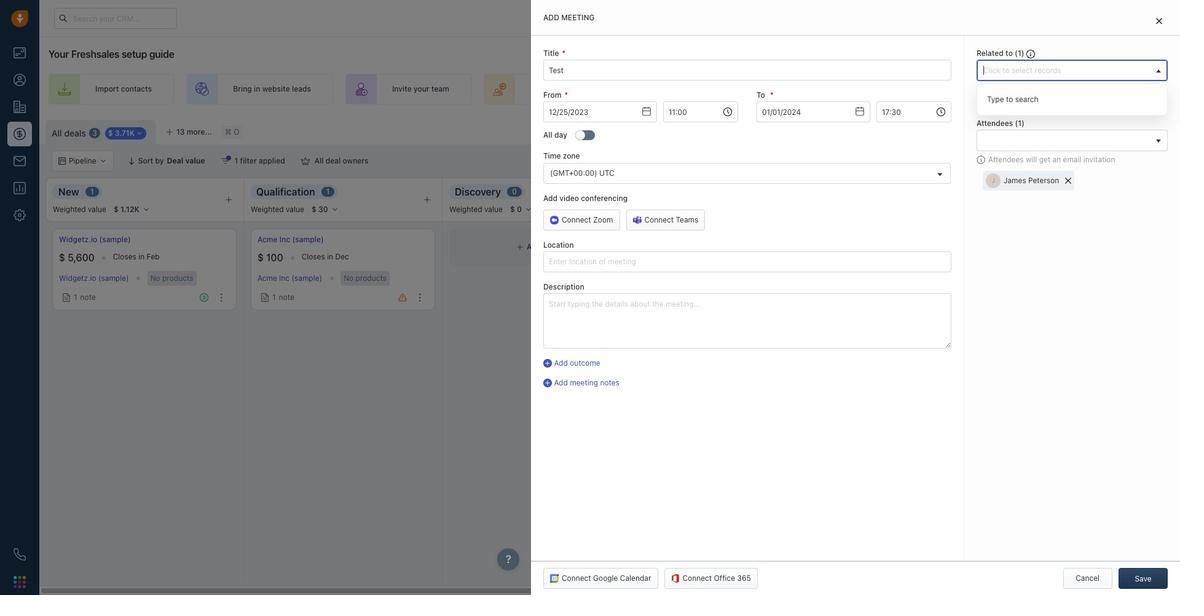 Task type: describe. For each thing, give the bounding box(es) containing it.
meeting for add meeting notes
[[570, 378, 598, 387]]

1 note for 5,600
[[74, 293, 96, 302]]

container_wx8msf4aqz5i3rn1 image for add note button
[[839, 293, 848, 302]]

add note
[[851, 293, 882, 302]]

discovery
[[455, 186, 501, 197]]

13 more...
[[176, 127, 212, 136]]

connect for connect teams
[[645, 215, 674, 224]]

route
[[531, 84, 551, 94]]

closes in 6 days
[[890, 252, 947, 261]]

all deal owners
[[315, 156, 369, 165]]

1 your from the left
[[414, 84, 430, 94]]

3
[[92, 129, 97, 138]]

0 vertical spatial )
[[1022, 49, 1025, 58]]

1 vertical spatial to
[[574, 84, 582, 94]]

no products for $ 5,600
[[150, 274, 193, 283]]

create sales sequence
[[700, 84, 781, 94]]

techcave
[[1004, 89, 1037, 98]]

5,600
[[68, 252, 95, 263]]

add deal inside button
[[1137, 125, 1168, 135]]

0 for discovery
[[512, 187, 517, 196]]

to for type
[[1006, 95, 1013, 104]]

1 down $ 5,600
[[74, 293, 77, 302]]

attendees for attendees ( 1 )
[[977, 119, 1013, 128]]

type to search
[[987, 95, 1039, 104]]

-- text field for from
[[544, 102, 657, 123]]

container_wx8msf4aqz5i3rn1 image left "location"
[[516, 243, 524, 251]]

close image
[[1156, 17, 1163, 25]]

search
[[1015, 95, 1039, 104]]

time
[[544, 152, 561, 161]]

zoom
[[593, 215, 613, 224]]

day
[[555, 131, 567, 140]]

sequence
[[747, 84, 781, 94]]

note for $ 5,600
[[80, 293, 96, 302]]

create
[[700, 84, 724, 94]]

1 ( from the top
[[1015, 49, 1018, 58]]

1 inc from the top
[[280, 235, 290, 244]]

(gmt+00:00) utc
[[550, 168, 615, 177]]

$ for $ 3,200
[[836, 252, 842, 263]]

1 team from the left
[[432, 84, 449, 94]]

2 widgetz.io (sample) link from the top
[[59, 274, 129, 283]]

connect zoom
[[562, 215, 613, 224]]

(sample) down click to select records search field
[[1039, 89, 1069, 98]]

Start typing the details about the meeting... text field
[[544, 293, 952, 349]]

2 inc from the top
[[279, 274, 290, 283]]

1 right settings
[[1018, 119, 1022, 128]]

invite
[[392, 84, 412, 94]]

quotas
[[1016, 156, 1041, 166]]

$ for $ 5,600
[[59, 252, 65, 263]]

dialog containing add meeting
[[531, 0, 1180, 595]]

dec
[[335, 252, 349, 261]]

sales
[[726, 84, 745, 94]]

2 acme inc (sample) from the top
[[258, 274, 322, 283]]

invite your team link
[[345, 74, 472, 105]]

won
[[1034, 186, 1054, 197]]

cancel
[[1076, 574, 1100, 583]]

time zone
[[544, 152, 580, 161]]

deal for add deal link
[[1051, 84, 1066, 94]]

in inside bring in website leads link
[[254, 84, 260, 94]]

description
[[544, 282, 585, 291]]

2 your from the left
[[584, 84, 599, 94]]

closes in feb
[[113, 252, 160, 261]]

note inside button
[[867, 293, 882, 302]]

save
[[1135, 574, 1152, 583]]

an
[[1053, 155, 1061, 164]]

will
[[1026, 155, 1037, 164]]

add meeting
[[544, 13, 595, 22]]

guide
[[149, 49, 174, 60]]

bring
[[233, 84, 252, 94]]

techcave (sample)
[[1004, 89, 1069, 98]]

setup
[[122, 49, 147, 60]]

deals for all
[[64, 128, 86, 138]]

closes in dec
[[302, 252, 349, 261]]

invite your team
[[392, 84, 449, 94]]

peterson
[[1029, 176, 1060, 185]]

notes
[[600, 378, 620, 387]]

connect for connect office 365
[[683, 574, 712, 583]]

all deals 3
[[52, 128, 97, 138]]

contacts
[[121, 84, 152, 94]]

Click to select records search field
[[981, 64, 1152, 77]]

to
[[757, 90, 765, 100]]

2 widgetz.io from the top
[[59, 274, 96, 283]]

⌘ o
[[225, 128, 239, 137]]

phone element
[[7, 542, 32, 567]]

1 filter applied button
[[213, 151, 293, 172]]

1 inside button
[[235, 156, 238, 165]]

3,200
[[845, 252, 872, 263]]

3 no from the left
[[923, 274, 933, 283]]

import for import contacts
[[95, 84, 119, 94]]

applied
[[259, 156, 285, 165]]

james peterson
[[1004, 176, 1060, 185]]

meeting for add meeting
[[561, 13, 595, 22]]

1 down 100
[[272, 293, 276, 302]]

(sample) down closes in feb
[[98, 274, 129, 283]]

connect google calendar button
[[544, 568, 658, 589]]

o
[[234, 128, 239, 137]]

quotas and forecasting
[[1016, 156, 1101, 166]]

Title text field
[[544, 60, 952, 81]]

import deals group
[[1026, 120, 1114, 141]]

from
[[544, 90, 562, 100]]

note for $ 100
[[279, 293, 294, 302]]

1 acme inc (sample) link from the top
[[258, 234, 324, 245]]

connect google calendar
[[562, 574, 651, 583]]

teams
[[676, 215, 699, 224]]

connect teams
[[645, 215, 699, 224]]

1 right new
[[90, 187, 94, 196]]

email
[[1063, 155, 1082, 164]]

connect zoom button
[[544, 209, 620, 230]]

products for $ 5,600
[[162, 274, 193, 283]]

container_wx8msf4aqz5i3rn1 image down $ 5,600
[[62, 293, 71, 302]]

all day
[[544, 131, 567, 140]]

utc
[[599, 168, 615, 177]]

container_wx8msf4aqz5i3rn1 image down $ 100
[[261, 293, 269, 302]]

website
[[262, 84, 290, 94]]

attendees for attendees will get an email invitation
[[989, 155, 1024, 164]]

1 down all deal owners button
[[326, 187, 330, 196]]

add outcome
[[554, 358, 601, 368]]

deal for add deal button
[[1153, 125, 1168, 135]]

deal for all deal owners button
[[326, 156, 341, 165]]

import for import deals
[[1042, 125, 1066, 135]]

add outcome link
[[544, 358, 952, 368]]

⌘
[[225, 128, 232, 137]]

in for $ 100
[[327, 252, 333, 261]]

location
[[544, 240, 574, 249]]

2 acme from the top
[[258, 274, 277, 283]]

attendees will get an email invitation
[[989, 155, 1116, 164]]

Location text field
[[544, 251, 952, 272]]

connect for connect google calendar
[[562, 574, 591, 583]]

3 no products from the left
[[923, 274, 966, 283]]

$ 3,200
[[836, 252, 872, 263]]

import contacts
[[95, 84, 152, 94]]

$ 100
[[258, 252, 283, 263]]

conferencing
[[581, 193, 628, 203]]

connect office 365
[[683, 574, 751, 583]]

100
[[266, 252, 283, 263]]



Task type: vqa. For each thing, say whether or not it's contained in the screenshot.
⌘ O
yes



Task type: locate. For each thing, give the bounding box(es) containing it.
closes left dec
[[302, 252, 325, 261]]

1 no from the left
[[150, 274, 160, 283]]

team right the invite
[[432, 84, 449, 94]]

leads right website
[[292, 84, 311, 94]]

0 horizontal spatial all
[[52, 128, 62, 138]]

$ left 100
[[258, 252, 264, 263]]

2 leads from the left
[[553, 84, 572, 94]]

( right related
[[1015, 49, 1018, 58]]

$ for $ 100
[[258, 252, 264, 263]]

quotas and forecasting link
[[1004, 151, 1113, 172]]

0 vertical spatial widgetz.io
[[59, 235, 97, 244]]

closes left "feb"
[[113, 252, 136, 261]]

container_wx8msf4aqz5i3rn1 image inside all deal owners button
[[301, 157, 310, 165]]

1 vertical spatial inc
[[279, 274, 290, 283]]

add
[[544, 13, 559, 22], [1035, 84, 1049, 94], [1137, 125, 1151, 135], [544, 193, 558, 203], [527, 243, 541, 252], [717, 243, 731, 252], [851, 293, 865, 302], [554, 358, 568, 368], [554, 378, 568, 387]]

acme inc (sample)
[[258, 235, 324, 244], [258, 274, 322, 283]]

no for $ 5,600
[[150, 274, 160, 283]]

1 horizontal spatial container_wx8msf4aqz5i3rn1 image
[[839, 293, 848, 302]]

0 horizontal spatial note
[[80, 293, 96, 302]]

2 vertical spatial to
[[1006, 95, 1013, 104]]

acme inc (sample) up 100
[[258, 235, 324, 244]]

cancel button
[[1063, 568, 1113, 589]]

-- text field for to
[[757, 102, 871, 123]]

1 horizontal spatial -- text field
[[757, 102, 871, 123]]

0 horizontal spatial closes
[[113, 252, 136, 261]]

None text field
[[663, 102, 738, 123]]

2 acme inc (sample) link from the top
[[258, 274, 322, 283]]

to right type
[[1006, 95, 1013, 104]]

0 horizontal spatial deals
[[64, 128, 86, 138]]

type
[[987, 95, 1004, 104]]

0 horizontal spatial no
[[150, 274, 160, 283]]

1 horizontal spatial products
[[356, 274, 387, 283]]

in for $ 3,200
[[916, 252, 922, 261]]

1 horizontal spatial no products
[[344, 274, 387, 283]]

2 horizontal spatial products
[[935, 274, 966, 283]]

deals up email
[[1068, 125, 1087, 135]]

your freshsales setup guide
[[49, 49, 174, 60]]

all inside tab panel
[[544, 131, 553, 140]]

all for deal
[[315, 156, 324, 165]]

team right from on the top left of page
[[601, 84, 619, 94]]

2 horizontal spatial no
[[923, 274, 933, 283]]

title
[[544, 49, 559, 58]]

widgetz.io (sample) link up 5,600
[[59, 234, 131, 245]]

closes for 3,200
[[890, 252, 914, 261]]

no products
[[150, 274, 193, 283], [344, 274, 387, 283], [923, 274, 966, 283]]

attendees up james
[[989, 155, 1024, 164]]

connect teams button
[[626, 209, 705, 230]]

1 horizontal spatial leads
[[553, 84, 572, 94]]

container_wx8msf4aqz5i3rn1 image left add note
[[839, 293, 848, 302]]

in left 6
[[916, 252, 922, 261]]

in left "feb"
[[138, 252, 145, 261]]

to
[[1006, 49, 1013, 58], [574, 84, 582, 94], [1006, 95, 1013, 104]]

2 horizontal spatial note
[[867, 293, 882, 302]]

2 no from the left
[[344, 274, 354, 283]]

in right bring on the left of page
[[254, 84, 260, 94]]

in
[[254, 84, 260, 94], [138, 252, 145, 261], [327, 252, 333, 261], [916, 252, 922, 261]]

2 $ from the left
[[258, 252, 264, 263]]

3 note from the left
[[867, 293, 882, 302]]

1 filter applied
[[235, 156, 285, 165]]

acme inc (sample) link
[[258, 234, 324, 245], [258, 274, 322, 283]]

1 horizontal spatial closes
[[302, 252, 325, 261]]

closes left 6
[[890, 252, 914, 261]]

2 horizontal spatial closes
[[890, 252, 914, 261]]

closes
[[113, 252, 136, 261], [302, 252, 325, 261], [890, 252, 914, 261]]

1 products from the left
[[162, 274, 193, 283]]

1 vertical spatial )
[[1022, 119, 1025, 128]]

2 closes from the left
[[302, 252, 325, 261]]

1 0 from the left
[[512, 187, 517, 196]]

connect left google
[[562, 574, 591, 583]]

no down dec
[[344, 274, 354, 283]]

1 right related
[[1018, 49, 1022, 58]]

2 horizontal spatial $
[[836, 252, 842, 263]]

(sample) up closes in feb
[[99, 235, 131, 244]]

0 horizontal spatial leads
[[292, 84, 311, 94]]

no down "feb"
[[150, 274, 160, 283]]

1 vertical spatial acme inc (sample)
[[258, 274, 322, 283]]

widgetz.io down $ 5,600
[[59, 274, 96, 283]]

add meeting notes link
[[544, 378, 952, 388]]

) right related
[[1022, 49, 1025, 58]]

container_wx8msf4aqz5i3rn1 image inside 1 filter applied button
[[221, 157, 230, 165]]

acme inc (sample) down 100
[[258, 274, 322, 283]]

no products down dec
[[344, 274, 387, 283]]

(gmt+00:00)
[[550, 168, 597, 177]]

3 $ from the left
[[836, 252, 842, 263]]

0 right the won
[[1065, 187, 1070, 196]]

( right settings
[[1015, 119, 1018, 128]]

0 horizontal spatial team
[[432, 84, 449, 94]]

(sample) up closes in dec
[[292, 235, 324, 244]]

and
[[1043, 156, 1057, 166]]

james
[[1004, 176, 1027, 185]]

import left contacts
[[95, 84, 119, 94]]

0 horizontal spatial 0
[[512, 187, 517, 196]]

widgetz.io up $ 5,600
[[59, 235, 97, 244]]

route leads to your team link
[[484, 74, 641, 105]]

1 closes from the left
[[113, 252, 136, 261]]

add meeting notes
[[554, 378, 620, 387]]

outcome
[[570, 358, 601, 368]]

all deal owners button
[[293, 151, 377, 172]]

calendar
[[620, 574, 651, 583]]

1 vertical spatial (
[[1015, 119, 1018, 128]]

1 acme from the top
[[258, 235, 278, 244]]

-- text field down route leads to your team
[[544, 102, 657, 123]]

2 no products from the left
[[344, 274, 387, 283]]

inc up 100
[[280, 235, 290, 244]]

2 1 note from the left
[[272, 293, 294, 302]]

all left '3' on the top of the page
[[52, 128, 62, 138]]

add deal button
[[1120, 120, 1174, 141]]

1 widgetz.io (sample) from the top
[[59, 235, 131, 244]]

1 vertical spatial import
[[1042, 125, 1066, 135]]

connect down video
[[562, 215, 591, 224]]

no
[[150, 274, 160, 283], [344, 274, 354, 283], [923, 274, 933, 283]]

(sample) down closes in dec
[[292, 274, 322, 283]]

1 vertical spatial acme
[[258, 274, 277, 283]]

container_wx8msf4aqz5i3rn1 image
[[221, 157, 230, 165], [839, 293, 848, 302]]

(gmt+00:00) utc link
[[544, 163, 951, 183]]

-- text field
[[544, 102, 657, 123], [757, 102, 871, 123]]

2 widgetz.io (sample) from the top
[[59, 274, 129, 283]]

0 vertical spatial acme
[[258, 235, 278, 244]]

products for $ 100
[[356, 274, 387, 283]]

to for related
[[1006, 49, 1013, 58]]

0 horizontal spatial 1 note
[[74, 293, 96, 302]]

1 horizontal spatial all
[[315, 156, 324, 165]]

get
[[1039, 155, 1051, 164]]

note down 5,600
[[80, 293, 96, 302]]

1 horizontal spatial no
[[344, 274, 354, 283]]

1 acme inc (sample) from the top
[[258, 235, 324, 244]]

0 vertical spatial widgetz.io (sample) link
[[59, 234, 131, 245]]

owners
[[343, 156, 369, 165]]

qualification
[[256, 186, 315, 197]]

import contacts link
[[49, 74, 174, 105]]

to right from on the top left of page
[[574, 84, 582, 94]]

container_wx8msf4aqz5i3rn1 image for 1 filter applied button
[[221, 157, 230, 165]]

0 vertical spatial acme inc (sample) link
[[258, 234, 324, 245]]

0 vertical spatial to
[[1006, 49, 1013, 58]]

1 horizontal spatial deals
[[1068, 125, 1087, 135]]

add video conferencing
[[544, 193, 628, 203]]

connect inside button
[[562, 215, 591, 224]]

no products down "feb"
[[150, 274, 193, 283]]

connect for connect zoom
[[562, 215, 591, 224]]

1 1 note from the left
[[74, 293, 96, 302]]

deals inside button
[[1068, 125, 1087, 135]]

note
[[80, 293, 96, 302], [279, 293, 294, 302], [867, 293, 882, 302]]

inc down 100
[[279, 274, 290, 283]]

0 horizontal spatial -- text field
[[544, 102, 657, 123]]

closes for 100
[[302, 252, 325, 261]]

1 vertical spatial attendees
[[989, 155, 1024, 164]]

acme up $ 100
[[258, 235, 278, 244]]

2 horizontal spatial all
[[544, 131, 553, 140]]

no products for $ 100
[[344, 274, 387, 283]]

1 -- text field from the left
[[544, 102, 657, 123]]

0 horizontal spatial $
[[59, 252, 65, 263]]

container_wx8msf4aqz5i3rn1 image
[[972, 126, 981, 135], [301, 157, 310, 165], [1004, 157, 1013, 165], [516, 243, 524, 251], [706, 243, 714, 251], [62, 293, 71, 302], [261, 293, 269, 302]]

products
[[162, 274, 193, 283], [356, 274, 387, 283], [935, 274, 966, 283]]

Search field
[[1114, 151, 1176, 172]]

container_wx8msf4aqz5i3rn1 image right applied
[[301, 157, 310, 165]]

1 $ from the left
[[59, 252, 65, 263]]

in for $ 5,600
[[138, 252, 145, 261]]

1 note from the left
[[80, 293, 96, 302]]

0 horizontal spatial container_wx8msf4aqz5i3rn1 image
[[221, 157, 230, 165]]

0 vertical spatial container_wx8msf4aqz5i3rn1 image
[[221, 157, 230, 165]]

1 horizontal spatial your
[[584, 84, 599, 94]]

2 team from the left
[[601, 84, 619, 94]]

all left owners
[[315, 156, 324, 165]]

1 left filter
[[235, 156, 238, 165]]

to right related
[[1006, 49, 1013, 58]]

settings button
[[966, 120, 1020, 141]]

1 no products from the left
[[150, 274, 193, 283]]

forecasting
[[1059, 156, 1101, 166]]

1 vertical spatial meeting
[[570, 378, 598, 387]]

1 note down 100
[[272, 293, 294, 302]]

all for deals
[[52, 128, 62, 138]]

13
[[176, 127, 185, 136]]

container_wx8msf4aqz5i3rn1 image inside quotas and forecasting link
[[1004, 157, 1013, 165]]

to inside option
[[1006, 95, 1013, 104]]

video
[[560, 193, 579, 203]]

2 horizontal spatial no products
[[923, 274, 966, 283]]

0 vertical spatial widgetz.io (sample)
[[59, 235, 131, 244]]

import inside button
[[1042, 125, 1066, 135]]

connect left office
[[683, 574, 712, 583]]

container_wx8msf4aqz5i3rn1 image inside add note button
[[839, 293, 848, 302]]

(sample)
[[1039, 89, 1069, 98], [99, 235, 131, 244], [292, 235, 324, 244], [98, 274, 129, 283], [292, 274, 322, 283]]

1 horizontal spatial 1 note
[[272, 293, 294, 302]]

0 horizontal spatial products
[[162, 274, 193, 283]]

1 horizontal spatial 0
[[1065, 187, 1070, 196]]

container_wx8msf4aqz5i3rn1 image left quotas
[[1004, 157, 1013, 165]]

no products down days
[[923, 274, 966, 283]]

connect left teams
[[645, 215, 674, 224]]

freshworks switcher image
[[14, 576, 26, 588]]

None text field
[[877, 102, 952, 123]]

13 more... button
[[159, 124, 219, 141]]

save button
[[1119, 568, 1168, 589]]

widgetz.io (sample) link down 5,600
[[59, 274, 129, 283]]

1 widgetz.io from the top
[[59, 235, 97, 244]]

no for $ 100
[[344, 274, 354, 283]]

bring in website leads link
[[186, 74, 333, 105]]

dialog
[[531, 0, 1180, 595]]

your
[[414, 84, 430, 94], [584, 84, 599, 94]]

container_wx8msf4aqz5i3rn1 image inside settings popup button
[[972, 126, 981, 135]]

team
[[432, 84, 449, 94], [601, 84, 619, 94]]

acme inc (sample) link down 100
[[258, 274, 322, 283]]

0 vertical spatial acme inc (sample)
[[258, 235, 324, 244]]

import
[[95, 84, 119, 94], [1042, 125, 1066, 135]]

no down 6
[[923, 274, 933, 283]]

2 0 from the left
[[1065, 187, 1070, 196]]

0 vertical spatial attendees
[[977, 119, 1013, 128]]

widgetz.io (sample) down 5,600
[[59, 274, 129, 283]]

widgetz.io (sample) up 5,600
[[59, 235, 131, 244]]

1 note down 5,600
[[74, 293, 96, 302]]

all deals link
[[52, 127, 86, 139]]

settings
[[984, 125, 1014, 135]]

container_wx8msf4aqz5i3rn1 image left filter
[[221, 157, 230, 165]]

2 note from the left
[[279, 293, 294, 302]]

0 horizontal spatial import
[[95, 84, 119, 94]]

connect inside "button"
[[562, 574, 591, 583]]

tab panel containing add meeting
[[531, 0, 1180, 595]]

all inside button
[[315, 156, 324, 165]]

0 horizontal spatial no products
[[150, 274, 193, 283]]

your right from on the top left of page
[[584, 84, 599, 94]]

freshsales
[[71, 49, 119, 60]]

acme down $ 100
[[258, 274, 277, 283]]

phone image
[[14, 548, 26, 561]]

your right the invite
[[414, 84, 430, 94]]

3 products from the left
[[935, 274, 966, 283]]

days
[[931, 252, 947, 261]]

2 ( from the top
[[1015, 119, 1018, 128]]

1 vertical spatial widgetz.io (sample)
[[59, 274, 129, 283]]

None search field
[[981, 134, 1152, 147]]

2 -- text field from the left
[[757, 102, 871, 123]]

related to ( 1 )
[[977, 49, 1027, 58]]

2 products from the left
[[356, 274, 387, 283]]

deals left '3' on the top of the page
[[64, 128, 86, 138]]

1 vertical spatial acme inc (sample) link
[[258, 274, 322, 283]]

create sales sequence link
[[654, 74, 803, 105]]

1 leads from the left
[[292, 84, 311, 94]]

all for day
[[544, 131, 553, 140]]

add deal
[[1035, 84, 1066, 94], [1137, 125, 1168, 135], [527, 243, 558, 252], [717, 243, 748, 252]]

type to search option
[[982, 89, 1163, 110]]

0 vertical spatial inc
[[280, 235, 290, 244]]

closes for 5,600
[[113, 252, 136, 261]]

import deals
[[1042, 125, 1087, 135]]

3 closes from the left
[[890, 252, 914, 261]]

0 right discovery
[[512, 187, 517, 196]]

in left dec
[[327, 252, 333, 261]]

$
[[59, 252, 65, 263], [258, 252, 264, 263], [836, 252, 842, 263]]

1 horizontal spatial import
[[1042, 125, 1066, 135]]

container_wx8msf4aqz5i3rn1 image left settings
[[972, 126, 981, 135]]

) down search
[[1022, 119, 1025, 128]]

Search your CRM... text field
[[54, 8, 177, 29]]

0 for won
[[1065, 187, 1070, 196]]

all left 'day'
[[544, 131, 553, 140]]

leads
[[292, 84, 311, 94], [553, 84, 572, 94]]

1 horizontal spatial note
[[279, 293, 294, 302]]

1 horizontal spatial $
[[258, 252, 264, 263]]

$ left 3,200
[[836, 252, 842, 263]]

$ 5,600
[[59, 252, 95, 263]]

1 vertical spatial container_wx8msf4aqz5i3rn1 image
[[839, 293, 848, 302]]

deals for import
[[1068, 125, 1087, 135]]

import deals button
[[1026, 120, 1093, 141]]

1 note for 100
[[272, 293, 294, 302]]

leads right route on the top
[[553, 84, 572, 94]]

filter
[[240, 156, 257, 165]]

1 vertical spatial widgetz.io
[[59, 274, 96, 283]]

(
[[1015, 49, 1018, 58], [1015, 119, 1018, 128]]

attendees down type
[[977, 119, 1013, 128]]

0 vertical spatial (
[[1015, 49, 1018, 58]]

note down 3,200
[[867, 293, 882, 302]]

container_wx8msf4aqz5i3rn1 image up location text box on the top of page
[[706, 243, 714, 251]]

1 vertical spatial widgetz.io (sample) link
[[59, 274, 129, 283]]

tab panel
[[531, 0, 1180, 595]]

0 horizontal spatial your
[[414, 84, 430, 94]]

connect office 365 button
[[664, 568, 758, 589]]

0 vertical spatial import
[[95, 84, 119, 94]]

$ left 5,600
[[59, 252, 65, 263]]

1 widgetz.io (sample) link from the top
[[59, 234, 131, 245]]

1 horizontal spatial team
[[601, 84, 619, 94]]

-- text field down sequence
[[757, 102, 871, 123]]

note down 100
[[279, 293, 294, 302]]

acme inc (sample) link up 100
[[258, 234, 324, 245]]

import up attendees will get an email invitation
[[1042, 125, 1066, 135]]

add deal link
[[988, 74, 1088, 105]]

route leads to your team
[[531, 84, 619, 94]]

0 vertical spatial meeting
[[561, 13, 595, 22]]



